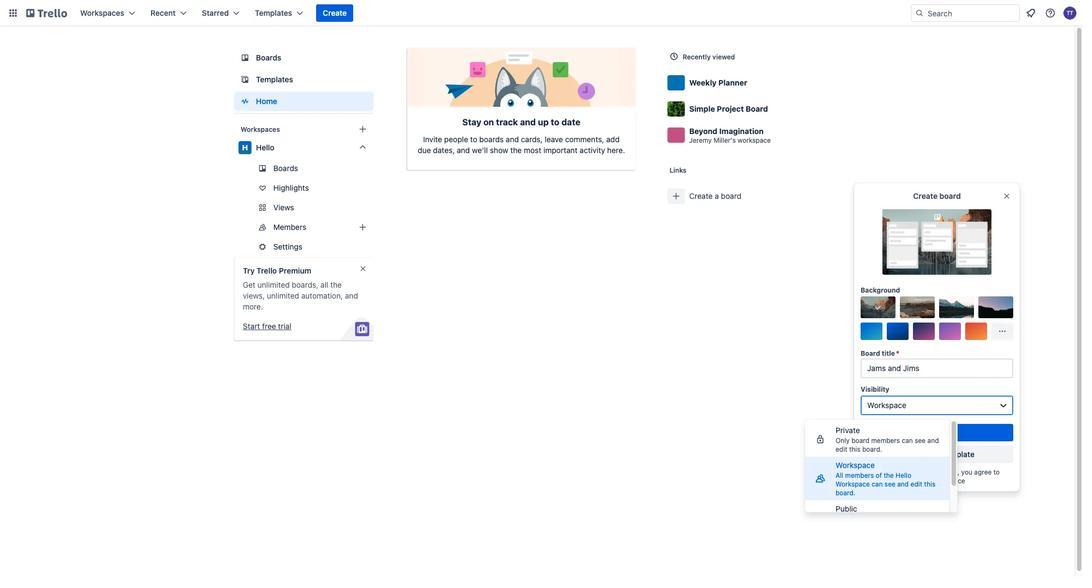 Task type: locate. For each thing, give the bounding box(es) containing it.
0 horizontal spatial of
[[876, 472, 882, 479]]

workspaces
[[80, 8, 124, 17], [241, 125, 280, 133]]

trial
[[278, 322, 292, 331]]

0 horizontal spatial board.
[[836, 489, 856, 497]]

see down images
[[885, 480, 896, 488]]

can
[[902, 437, 913, 444], [872, 480, 883, 488]]

1 vertical spatial unlimited
[[267, 291, 299, 300]]

edit
[[836, 446, 848, 453], [911, 480, 923, 488]]

1 horizontal spatial board.
[[863, 446, 882, 453]]

0 horizontal spatial to
[[470, 135, 477, 144]]

1 horizontal spatial hello
[[896, 472, 912, 479]]

0 vertical spatial board.
[[863, 446, 882, 453]]

1 horizontal spatial workspaces
[[241, 125, 280, 133]]

0 vertical spatial members
[[872, 437, 900, 444]]

open information menu image
[[1045, 8, 1056, 19]]

1 vertical spatial hello
[[896, 472, 912, 479]]

1 vertical spatial see
[[885, 480, 896, 488]]

1 horizontal spatial board
[[861, 350, 881, 357]]

license and terms of service
[[877, 477, 966, 485]]

this
[[850, 446, 861, 453], [925, 480, 936, 488]]

1 vertical spatial can
[[872, 480, 883, 488]]

0 vertical spatial can
[[902, 437, 913, 444]]

0 horizontal spatial start
[[243, 322, 260, 331]]

can inside workspace all members of the hello workspace can see and edit this board.
[[872, 480, 883, 488]]

1 boards link from the top
[[234, 48, 374, 68]]

date
[[562, 117, 581, 127]]

start with a template
[[900, 450, 975, 459]]

boards for highlights
[[273, 164, 298, 173]]

recent
[[151, 8, 176, 17]]

can down using
[[872, 480, 883, 488]]

views link
[[234, 199, 374, 216]]

hello inside workspace all members of the hello workspace can see and edit this board.
[[896, 472, 912, 479]]

and
[[520, 117, 536, 127], [506, 135, 519, 144], [457, 146, 470, 155], [345, 291, 358, 300], [928, 437, 939, 444], [900, 477, 912, 485], [898, 480, 909, 488]]

1 vertical spatial boards
[[273, 164, 298, 173]]

2 horizontal spatial to
[[994, 468, 1000, 476]]

0 horizontal spatial see
[[885, 480, 896, 488]]

templates up home
[[256, 75, 293, 84]]

create inside 'button'
[[690, 192, 713, 201]]

private only board members can see and edit this board.
[[836, 426, 939, 453]]

2 vertical spatial the
[[884, 472, 894, 479]]

board. inside private only board members can see and edit this board.
[[863, 446, 882, 453]]

can inside private only board members can see and edit this board.
[[902, 437, 913, 444]]

board image
[[239, 51, 252, 64]]

create a board
[[690, 192, 742, 201]]

members inside workspace all members of the hello workspace can see and edit this board.
[[846, 472, 874, 479]]

see up with
[[915, 437, 926, 444]]

1 vertical spatial board
[[861, 350, 881, 357]]

templates inside popup button
[[255, 8, 292, 17]]

edit down from
[[911, 480, 923, 488]]

all
[[836, 472, 844, 479]]

1 vertical spatial edit
[[911, 480, 923, 488]]

of right their
[[876, 472, 882, 479]]

0 horizontal spatial create button
[[316, 4, 353, 22]]

members right all
[[846, 472, 874, 479]]

to inside "invite people to boards and cards, leave comments, add due dates, and we'll show the most important activity here."
[[470, 135, 477, 144]]

workspace for workspace all members of the hello workspace can see and edit this board.
[[836, 461, 875, 470]]

0 horizontal spatial a
[[715, 192, 719, 201]]

1 horizontal spatial of
[[934, 477, 941, 485]]

workspace for workspace
[[868, 401, 907, 410]]

create
[[323, 8, 347, 17], [690, 192, 713, 201], [914, 192, 938, 201], [925, 428, 949, 437]]

1 vertical spatial start
[[900, 450, 918, 459]]

board inside 'button'
[[721, 192, 742, 201]]

1 vertical spatial members
[[846, 472, 874, 479]]

start left free
[[243, 322, 260, 331]]

with
[[920, 450, 935, 459]]

1 vertical spatial boards link
[[234, 160, 374, 177]]

0 vertical spatial workspace
[[868, 401, 907, 410]]

board. inside workspace all members of the hello workspace can see and edit this board.
[[836, 489, 856, 497]]

hello right h
[[256, 143, 275, 152]]

0 horizontal spatial can
[[872, 480, 883, 488]]

1 horizontal spatial board
[[852, 437, 870, 444]]

board. up public
[[836, 489, 856, 497]]

0 vertical spatial boards
[[256, 53, 281, 62]]

hello left from
[[896, 472, 912, 479]]

to right the agree
[[994, 468, 1000, 476]]

hello
[[256, 143, 275, 152], [896, 472, 912, 479]]

unlimited down boards, on the left
[[267, 291, 299, 300]]

0 horizontal spatial board
[[721, 192, 742, 201]]

1 vertical spatial to
[[470, 135, 477, 144]]

switch to… image
[[8, 8, 19, 19]]

1 horizontal spatial this
[[925, 480, 936, 488]]

2 vertical spatial workspace
[[836, 480, 870, 488]]

boards link up highlights link
[[234, 160, 374, 177]]

simple project board
[[690, 104, 768, 113]]

0 horizontal spatial edit
[[836, 446, 848, 453]]

1 vertical spatial the
[[330, 281, 342, 290]]

stay
[[462, 117, 482, 127]]

workspace down "visibility"
[[868, 401, 907, 410]]

2 horizontal spatial the
[[884, 472, 894, 479]]

0 vertical spatial see
[[915, 437, 926, 444]]

simple project board link
[[663, 96, 850, 122]]

of for workspace
[[876, 472, 882, 479]]

background
[[861, 286, 901, 294]]

terms of service link
[[914, 477, 966, 485]]

to inside by using images from unsplash, you agree to their
[[994, 468, 1000, 476]]

1 vertical spatial create button
[[861, 424, 1014, 442]]

boards right board 'icon'
[[256, 53, 281, 62]]

to right up at the top
[[551, 117, 560, 127]]

boards link
[[234, 48, 374, 68], [234, 160, 374, 177]]

most
[[524, 146, 542, 155]]

of
[[876, 472, 882, 479], [934, 477, 941, 485]]

boards link for templates
[[234, 48, 374, 68]]

1 horizontal spatial see
[[915, 437, 926, 444]]

a inside 'button'
[[715, 192, 719, 201]]

workspace
[[868, 401, 907, 410], [836, 461, 875, 470], [836, 480, 870, 488]]

unlimited
[[258, 281, 290, 290], [267, 291, 299, 300]]

0 vertical spatial workspaces
[[80, 8, 124, 17]]

this down from
[[925, 480, 936, 488]]

1 horizontal spatial to
[[551, 117, 560, 127]]

None text field
[[861, 359, 1014, 378]]

start
[[243, 322, 260, 331], [900, 450, 918, 459]]

the
[[511, 146, 522, 155], [330, 281, 342, 290], [884, 472, 894, 479]]

0 vertical spatial boards link
[[234, 48, 374, 68]]

2 vertical spatial to
[[994, 468, 1000, 476]]

board
[[721, 192, 742, 201], [940, 192, 961, 201], [852, 437, 870, 444]]

start inside button
[[900, 450, 918, 459]]

recent button
[[144, 4, 193, 22]]

weekly
[[690, 78, 717, 87]]

of for license
[[934, 477, 941, 485]]

can up images
[[902, 437, 913, 444]]

boards link up templates link
[[234, 48, 374, 68]]

1 vertical spatial workspace
[[836, 461, 875, 470]]

0 vertical spatial start
[[243, 322, 260, 331]]

a
[[715, 192, 719, 201], [937, 450, 941, 459]]

service
[[943, 477, 966, 485]]

1 vertical spatial a
[[937, 450, 941, 459]]

custom image image
[[874, 303, 883, 312]]

1 vertical spatial this
[[925, 480, 936, 488]]

of inside workspace all members of the hello workspace can see and edit this board.
[[876, 472, 882, 479]]

1 horizontal spatial the
[[511, 146, 522, 155]]

start inside button
[[243, 322, 260, 331]]

1 vertical spatial board.
[[836, 489, 856, 497]]

1 horizontal spatial can
[[902, 437, 913, 444]]

board. up using
[[863, 446, 882, 453]]

1 horizontal spatial start
[[900, 450, 918, 459]]

templates
[[255, 8, 292, 17], [256, 75, 293, 84]]

0 vertical spatial a
[[715, 192, 719, 201]]

boards up highlights
[[273, 164, 298, 173]]

2 boards link from the top
[[234, 160, 374, 177]]

the inside try trello premium get unlimited boards, all the views, unlimited automation, and more.
[[330, 281, 342, 290]]

1 horizontal spatial edit
[[911, 480, 923, 488]]

recently viewed
[[683, 53, 735, 61]]

boards
[[256, 53, 281, 62], [273, 164, 298, 173]]

start left with
[[900, 450, 918, 459]]

automation,
[[301, 291, 343, 300]]

to up we'll
[[470, 135, 477, 144]]

h
[[242, 143, 248, 152]]

create button
[[316, 4, 353, 22], [861, 424, 1014, 442]]

0 vertical spatial hello
[[256, 143, 275, 152]]

this inside private only board members can see and edit this board.
[[850, 446, 861, 453]]

stay on track and up to date
[[462, 117, 581, 127]]

0 vertical spatial the
[[511, 146, 522, 155]]

board down weekly planner link
[[746, 104, 768, 113]]

of down unsplash, on the right bottom
[[934, 477, 941, 485]]

0 horizontal spatial this
[[850, 446, 861, 453]]

0 horizontal spatial board
[[746, 104, 768, 113]]

0 horizontal spatial the
[[330, 281, 342, 290]]

up
[[538, 117, 549, 127]]

board
[[746, 104, 768, 113], [861, 350, 881, 357]]

board title *
[[861, 350, 900, 357]]

0 vertical spatial templates
[[255, 8, 292, 17]]

board left title
[[861, 350, 881, 357]]

and inside try trello premium get unlimited boards, all the views, unlimited automation, and more.
[[345, 291, 358, 300]]

to
[[551, 117, 560, 127], [470, 135, 477, 144], [994, 468, 1000, 476]]

members
[[273, 223, 306, 232]]

home image
[[239, 95, 252, 108]]

boards for templates
[[256, 53, 281, 62]]

track
[[496, 117, 518, 127]]

unlimited down trello
[[258, 281, 290, 290]]

workspace up all
[[836, 461, 875, 470]]

board.
[[863, 446, 882, 453], [836, 489, 856, 497]]

viewed
[[713, 53, 735, 61]]

primary element
[[0, 0, 1084, 26]]

members up using
[[872, 437, 900, 444]]

board inside private only board members can see and edit this board.
[[852, 437, 870, 444]]

add image
[[356, 221, 369, 234]]

images
[[889, 468, 911, 476]]

0 vertical spatial create button
[[316, 4, 353, 22]]

members
[[872, 437, 900, 444], [846, 472, 874, 479]]

0 vertical spatial this
[[850, 446, 861, 453]]

0 vertical spatial edit
[[836, 446, 848, 453]]

this down only
[[850, 446, 861, 453]]

edit down only
[[836, 446, 848, 453]]

0 horizontal spatial workspaces
[[80, 8, 124, 17]]

1 horizontal spatial a
[[937, 450, 941, 459]]

private
[[836, 426, 860, 435]]

due
[[418, 146, 431, 155]]

terry turtle (terryturtle) image
[[1064, 7, 1077, 20]]

templates right starred 'popup button'
[[255, 8, 292, 17]]

workspace down all
[[836, 480, 870, 488]]



Task type: describe. For each thing, give the bounding box(es) containing it.
more.
[[243, 302, 263, 311]]

visibility
[[861, 386, 890, 393]]

get
[[243, 281, 256, 290]]

highlights link
[[234, 179, 374, 197]]

this inside workspace all members of the hello workspace can see and edit this board.
[[925, 480, 936, 488]]

background element
[[861, 297, 1014, 340]]

2 horizontal spatial board
[[940, 192, 961, 201]]

Search field
[[924, 5, 1020, 21]]

create inside primary element
[[323, 8, 347, 17]]

and inside private only board members can see and edit this board.
[[928, 437, 939, 444]]

1 horizontal spatial create button
[[861, 424, 1014, 442]]

start free trial button
[[243, 321, 292, 332]]

*
[[896, 350, 900, 357]]

boards
[[480, 135, 504, 144]]

title
[[882, 350, 895, 357]]

planner
[[719, 78, 748, 87]]

weekly planner link
[[663, 70, 850, 96]]

license
[[877, 477, 899, 485]]

recently
[[683, 53, 711, 61]]

and inside workspace all members of the hello workspace can see and edit this board.
[[898, 480, 909, 488]]

create a workspace image
[[356, 123, 369, 136]]

we'll
[[472, 146, 488, 155]]

1 vertical spatial workspaces
[[241, 125, 280, 133]]

home link
[[234, 92, 374, 111]]

home
[[256, 97, 277, 106]]

0 vertical spatial to
[[551, 117, 560, 127]]

miller's
[[714, 137, 736, 144]]

views,
[[243, 291, 265, 300]]

0 vertical spatial unlimited
[[258, 281, 290, 290]]

edit inside workspace all members of the hello workspace can see and edit this board.
[[911, 480, 923, 488]]

views
[[273, 203, 294, 212]]

simple
[[690, 104, 715, 113]]

their
[[861, 477, 875, 485]]

try trello premium get unlimited boards, all the views, unlimited automation, and more.
[[243, 266, 358, 311]]

see inside workspace all members of the hello workspace can see and edit this board.
[[885, 480, 896, 488]]

template
[[943, 450, 975, 459]]

settings
[[273, 242, 303, 251]]

0 horizontal spatial hello
[[256, 143, 275, 152]]

start with a template button
[[861, 446, 1014, 464]]

imagination
[[720, 127, 764, 136]]

1 vertical spatial templates
[[256, 75, 293, 84]]

by
[[861, 468, 869, 476]]

only
[[836, 437, 850, 444]]

0 vertical spatial board
[[746, 104, 768, 113]]

agree
[[975, 468, 992, 476]]

public
[[836, 505, 858, 514]]

cards,
[[521, 135, 543, 144]]

the inside workspace all members of the hello workspace can see and edit this board.
[[884, 472, 894, 479]]

people
[[444, 135, 468, 144]]

dates,
[[433, 146, 455, 155]]

links
[[670, 166, 687, 174]]

close popover image
[[1003, 192, 1012, 201]]

you
[[962, 468, 973, 476]]

workspace all members of the hello workspace can see and edit this board.
[[836, 461, 936, 497]]

templates link
[[234, 70, 374, 89]]

create button inside primary element
[[316, 4, 353, 22]]

activity
[[580, 146, 605, 155]]

boards,
[[292, 281, 319, 290]]

edit inside private only board members can see and edit this board.
[[836, 446, 848, 453]]

members inside private only board members can see and edit this board.
[[872, 437, 900, 444]]

workspace
[[738, 137, 771, 144]]

templates button
[[248, 4, 310, 22]]

jeremy
[[690, 137, 712, 144]]

invite
[[423, 135, 442, 144]]

boards link for highlights
[[234, 160, 374, 177]]

search image
[[916, 9, 924, 17]]

a inside button
[[937, 450, 941, 459]]

leave
[[545, 135, 563, 144]]

starred button
[[195, 4, 246, 22]]

beyond
[[690, 127, 718, 136]]

here.
[[607, 146, 625, 155]]

try
[[243, 266, 255, 275]]

show
[[490, 146, 509, 155]]

start free trial
[[243, 322, 292, 331]]

back to home image
[[26, 4, 67, 22]]

create a board button
[[663, 183, 850, 209]]

unsplash,
[[929, 468, 960, 476]]

beyond imagination jeremy miller's workspace
[[690, 127, 771, 144]]

start for start free trial
[[243, 322, 260, 331]]

see inside private only board members can see and edit this board.
[[915, 437, 926, 444]]

template board image
[[239, 73, 252, 86]]

highlights
[[273, 183, 309, 192]]

board for create a board
[[721, 192, 742, 201]]

using
[[871, 468, 887, 476]]

on
[[484, 117, 494, 127]]

weekly planner
[[690, 78, 748, 87]]

trello
[[257, 266, 277, 275]]

free
[[262, 322, 276, 331]]

settings link
[[234, 238, 374, 256]]

members link
[[234, 219, 374, 236]]

starred
[[202, 8, 229, 17]]

premium
[[279, 266, 311, 275]]

create board
[[914, 192, 961, 201]]

important
[[544, 146, 578, 155]]

project
[[717, 104, 744, 113]]

board for private only board members can see and edit this board.
[[852, 437, 870, 444]]

workspaces button
[[74, 4, 142, 22]]

license link
[[877, 477, 899, 485]]

from
[[913, 468, 927, 476]]

workspaces inside dropdown button
[[80, 8, 124, 17]]

all
[[321, 281, 328, 290]]

by using images from unsplash, you agree to their
[[861, 468, 1000, 485]]

comments,
[[565, 135, 604, 144]]

invite people to boards and cards, leave comments, add due dates, and we'll show the most important activity here.
[[418, 135, 625, 155]]

the inside "invite people to boards and cards, leave comments, add due dates, and we'll show the most important activity here."
[[511, 146, 522, 155]]

terms
[[914, 477, 933, 485]]

start for start with a template
[[900, 450, 918, 459]]

0 notifications image
[[1025, 7, 1038, 20]]

add
[[606, 135, 620, 144]]



Task type: vqa. For each thing, say whether or not it's contained in the screenshot.
the 'on-' related to 1-on-1 Meeting Agenda Apple Lee's workspace
no



